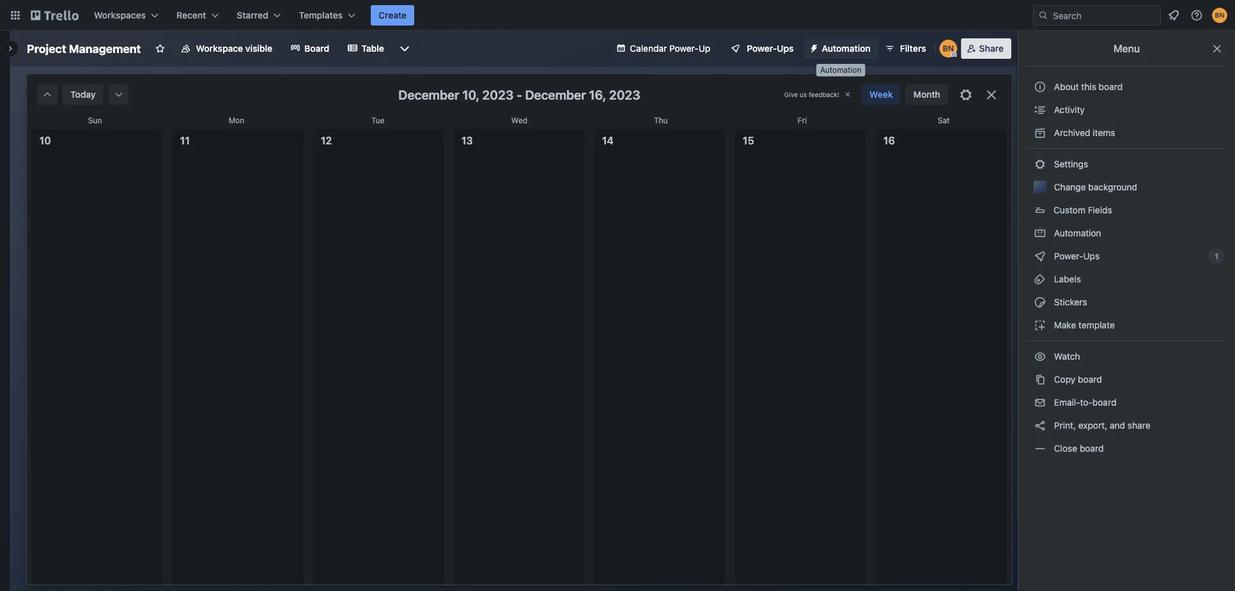Task type: describe. For each thing, give the bounding box(es) containing it.
sm image for email-to-board
[[1034, 397, 1047, 409]]

recent button
[[169, 5, 227, 26]]

power-ups inside 'button'
[[747, 43, 794, 54]]

sun
[[88, 116, 102, 125]]

1 vertical spatial ben nelson (bennelson96) image
[[940, 40, 958, 58]]

11
[[180, 135, 190, 147]]

table
[[362, 43, 384, 54]]

board link
[[283, 38, 337, 59]]

archived items
[[1052, 128, 1116, 138]]

workspace visible
[[196, 43, 273, 54]]

16
[[884, 135, 895, 147]]

ben nelson (bennelson96) image inside primary element
[[1213, 8, 1228, 23]]

board
[[305, 43, 330, 54]]

email-to-board link
[[1027, 393, 1228, 413]]

automation inside button
[[822, 43, 871, 54]]

activity
[[1052, 105, 1085, 115]]

to-
[[1081, 398, 1093, 408]]

about this board
[[1055, 82, 1123, 92]]

workspaces
[[94, 10, 146, 20]]

sm image right today button
[[112, 88, 125, 101]]

template
[[1079, 320, 1115, 331]]

custom fields button
[[1027, 200, 1228, 221]]

copy board link
[[1027, 370, 1228, 390]]

items
[[1093, 128, 1116, 138]]

archived
[[1055, 128, 1091, 138]]

2 december from the left
[[525, 87, 586, 102]]

back to home image
[[31, 5, 79, 26]]

14
[[602, 135, 614, 147]]

export,
[[1079, 421, 1108, 431]]

settings
[[1052, 159, 1089, 170]]

calendar power-up
[[630, 43, 711, 54]]

filters button
[[881, 38, 930, 59]]

mon
[[229, 116, 244, 125]]

search image
[[1039, 10, 1049, 20]]

sm image inside automation button
[[804, 38, 822, 56]]

copy board
[[1052, 375, 1103, 385]]

change
[[1055, 182, 1086, 193]]

-
[[517, 87, 522, 102]]

board down export,
[[1080, 444, 1104, 454]]

watch
[[1052, 351, 1083, 362]]

automation link
[[1027, 223, 1228, 244]]

change background link
[[1027, 177, 1228, 198]]

watch link
[[1027, 347, 1228, 367]]

close board
[[1052, 444, 1104, 454]]

0 notifications image
[[1167, 8, 1182, 23]]

management
[[69, 42, 141, 55]]

sm image for labels
[[1034, 273, 1047, 286]]

this
[[1082, 82, 1097, 92]]

sat
[[938, 116, 950, 125]]

share
[[980, 43, 1004, 54]]

labels
[[1052, 274, 1082, 285]]

calendar power-up link
[[609, 38, 719, 59]]

sm image for settings
[[1034, 158, 1047, 171]]

board up to-
[[1079, 375, 1103, 385]]

this member is an admin of this board. image
[[952, 52, 957, 58]]

2 horizontal spatial power-
[[1055, 251, 1084, 262]]

1
[[1216, 252, 1219, 261]]

filters
[[900, 43, 927, 54]]

power-ups button
[[722, 38, 802, 59]]

12
[[321, 135, 332, 147]]

workspaces button
[[86, 5, 166, 26]]

2 vertical spatial automation
[[1052, 228, 1102, 239]]

open information menu image
[[1191, 9, 1204, 22]]

sm image for archived items
[[1034, 127, 1047, 139]]

templates
[[299, 10, 343, 20]]

automation inside tooltip
[[821, 66, 862, 75]]

board up the print, export, and share
[[1093, 398, 1117, 408]]

month button
[[906, 84, 949, 105]]

automation tooltip
[[817, 64, 866, 76]]

sm image for copy board
[[1034, 374, 1047, 386]]

create
[[379, 10, 407, 20]]

stickers link
[[1027, 292, 1228, 313]]

sm image for close board
[[1034, 443, 1047, 455]]

give us feedback! link
[[785, 91, 840, 98]]

1 horizontal spatial power-ups
[[1052, 251, 1103, 262]]

custom
[[1054, 205, 1086, 216]]

background
[[1089, 182, 1138, 193]]

give us feedback!
[[785, 91, 840, 98]]

share
[[1128, 421, 1151, 431]]

primary element
[[0, 0, 1236, 31]]

sm image for watch
[[1034, 351, 1047, 363]]



Task type: locate. For each thing, give the bounding box(es) containing it.
activity link
[[1027, 100, 1228, 120]]

close board link
[[1027, 439, 1228, 459]]

0 horizontal spatial ben nelson (bennelson96) image
[[940, 40, 958, 58]]

board inside button
[[1099, 82, 1123, 92]]

1 horizontal spatial 2023
[[609, 87, 641, 102]]

december right -
[[525, 87, 586, 102]]

recent
[[177, 10, 206, 20]]

workspace visible button
[[173, 38, 280, 59]]

1 horizontal spatial december
[[525, 87, 586, 102]]

print,
[[1055, 421, 1077, 431]]

sm image inside email-to-board link
[[1034, 397, 1047, 409]]

december left 10,
[[399, 87, 460, 102]]

fields
[[1089, 205, 1113, 216]]

sm image inside automation link
[[1034, 227, 1047, 240]]

automation up the automation tooltip at the top of page
[[822, 43, 871, 54]]

tue
[[372, 116, 385, 125]]

sm image inside settings link
[[1034, 158, 1047, 171]]

create button
[[371, 5, 415, 26]]

1 2023 from the left
[[483, 87, 514, 102]]

sm image left watch
[[1034, 351, 1047, 363]]

board right this
[[1099, 82, 1123, 92]]

sm image inside stickers link
[[1034, 296, 1047, 309]]

sm image left make
[[1034, 319, 1047, 332]]

stickers
[[1052, 297, 1088, 308]]

automation down automation button at the top of page
[[821, 66, 862, 75]]

15
[[743, 135, 755, 147]]

1 vertical spatial automation
[[821, 66, 862, 75]]

customize views image
[[398, 42, 411, 55]]

sm image inside watch link
[[1034, 351, 1047, 363]]

wed
[[512, 116, 528, 125]]

sm image left today button
[[41, 88, 54, 101]]

ben nelson (bennelson96) image
[[1213, 8, 1228, 23], [940, 40, 958, 58]]

fri
[[798, 116, 807, 125]]

project
[[27, 42, 66, 55]]

workspace
[[196, 43, 243, 54]]

power-ups up the labels
[[1052, 251, 1103, 262]]

2023 right 16,
[[609, 87, 641, 102]]

and
[[1110, 421, 1126, 431]]

sm image inside make template link
[[1034, 319, 1047, 332]]

email-to-board
[[1052, 398, 1117, 408]]

16,
[[589, 87, 606, 102]]

today button
[[63, 84, 103, 105]]

visible
[[245, 43, 273, 54]]

change background
[[1052, 182, 1138, 193]]

0 horizontal spatial power-
[[670, 43, 699, 54]]

custom fields
[[1054, 205, 1113, 216]]

power- inside 'button'
[[747, 43, 777, 54]]

us
[[800, 91, 807, 98]]

Board name text field
[[20, 38, 147, 59]]

templates button
[[291, 5, 363, 26]]

table link
[[340, 38, 392, 59]]

sm image for activity
[[1034, 104, 1047, 116]]

1 december from the left
[[399, 87, 460, 102]]

sm image for print, export, and share
[[1034, 420, 1047, 432]]

print, export, and share
[[1052, 421, 1151, 431]]

december 10, 2023 - december 16, 2023
[[399, 87, 641, 102]]

make template link
[[1027, 315, 1228, 336]]

ben nelson (bennelson96) image right open information menu icon
[[1213, 8, 1228, 23]]

sm image inside 'copy board' link
[[1034, 374, 1047, 386]]

0 vertical spatial ben nelson (bennelson96) image
[[1213, 8, 1228, 23]]

sm image
[[804, 38, 822, 56], [1034, 104, 1047, 116], [1034, 127, 1047, 139], [1034, 227, 1047, 240], [1034, 250, 1047, 263], [1034, 273, 1047, 286], [1034, 296, 1047, 309], [1034, 374, 1047, 386], [1034, 420, 1047, 432], [1034, 443, 1047, 455]]

ups up the give
[[777, 43, 794, 54]]

make template
[[1052, 320, 1115, 331]]

Search field
[[1049, 6, 1161, 25]]

sm image
[[41, 88, 54, 101], [112, 88, 125, 101], [1034, 158, 1047, 171], [1034, 319, 1047, 332], [1034, 351, 1047, 363], [1034, 397, 1047, 409]]

today
[[70, 89, 96, 100]]

power- right up
[[747, 43, 777, 54]]

about
[[1055, 82, 1079, 92]]

email-
[[1055, 398, 1081, 408]]

0 vertical spatial ups
[[777, 43, 794, 54]]

automation button
[[804, 38, 879, 59]]

ben nelson (bennelson96) image right filters
[[940, 40, 958, 58]]

10
[[39, 135, 51, 147]]

sm image inside activity link
[[1034, 104, 1047, 116]]

settings link
[[1027, 154, 1228, 175]]

0 vertical spatial automation
[[822, 43, 871, 54]]

make
[[1055, 320, 1077, 331]]

labels link
[[1027, 269, 1228, 290]]

ups
[[777, 43, 794, 54], [1084, 251, 1100, 262]]

copy
[[1055, 375, 1076, 385]]

sm image left the settings
[[1034, 158, 1047, 171]]

power-
[[670, 43, 699, 54], [747, 43, 777, 54], [1055, 251, 1084, 262]]

month
[[914, 89, 941, 100]]

calendar
[[630, 43, 667, 54]]

10,
[[463, 87, 480, 102]]

1 horizontal spatial ups
[[1084, 251, 1100, 262]]

sm image for make template
[[1034, 319, 1047, 332]]

0 horizontal spatial 2023
[[483, 87, 514, 102]]

sm image for automation
[[1034, 227, 1047, 240]]

sm image inside close board link
[[1034, 443, 1047, 455]]

1 horizontal spatial power-
[[747, 43, 777, 54]]

power- right 'calendar'
[[670, 43, 699, 54]]

2023
[[483, 87, 514, 102], [609, 87, 641, 102]]

board
[[1099, 82, 1123, 92], [1079, 375, 1103, 385], [1093, 398, 1117, 408], [1080, 444, 1104, 454]]

sm image for stickers
[[1034, 296, 1047, 309]]

13
[[462, 135, 473, 147]]

project management
[[27, 42, 141, 55]]

archived items link
[[1027, 123, 1228, 143]]

close
[[1055, 444, 1078, 454]]

sm image inside print, export, and share link
[[1034, 420, 1047, 432]]

1 vertical spatial power-ups
[[1052, 251, 1103, 262]]

power-ups
[[747, 43, 794, 54], [1052, 251, 1103, 262]]

automation down custom fields
[[1052, 228, 1102, 239]]

1 horizontal spatial ben nelson (bennelson96) image
[[1213, 8, 1228, 23]]

give
[[785, 91, 798, 98]]

star or unstar board image
[[155, 43, 165, 54]]

ups down automation link
[[1084, 251, 1100, 262]]

power-ups up the give
[[747, 43, 794, 54]]

feedback!
[[809, 91, 840, 98]]

print, export, and share link
[[1027, 416, 1228, 436]]

up
[[699, 43, 711, 54]]

starred
[[237, 10, 268, 20]]

share button
[[962, 38, 1012, 59]]

0 horizontal spatial december
[[399, 87, 460, 102]]

ups inside 'button'
[[777, 43, 794, 54]]

power- up the labels
[[1055, 251, 1084, 262]]

about this board button
[[1027, 77, 1228, 97]]

0 horizontal spatial ups
[[777, 43, 794, 54]]

2 2023 from the left
[[609, 87, 641, 102]]

thu
[[654, 116, 668, 125]]

sm image for power-ups
[[1034, 250, 1047, 263]]

starred button
[[229, 5, 289, 26]]

sm image left email-
[[1034, 397, 1047, 409]]

2023 left -
[[483, 87, 514, 102]]

sm image inside labels link
[[1034, 273, 1047, 286]]

0 vertical spatial power-ups
[[747, 43, 794, 54]]

sm image inside archived items link
[[1034, 127, 1047, 139]]

menu
[[1114, 43, 1141, 55]]

0 horizontal spatial power-ups
[[747, 43, 794, 54]]

1 vertical spatial ups
[[1084, 251, 1100, 262]]



Task type: vqa. For each thing, say whether or not it's contained in the screenshot.
Link
no



